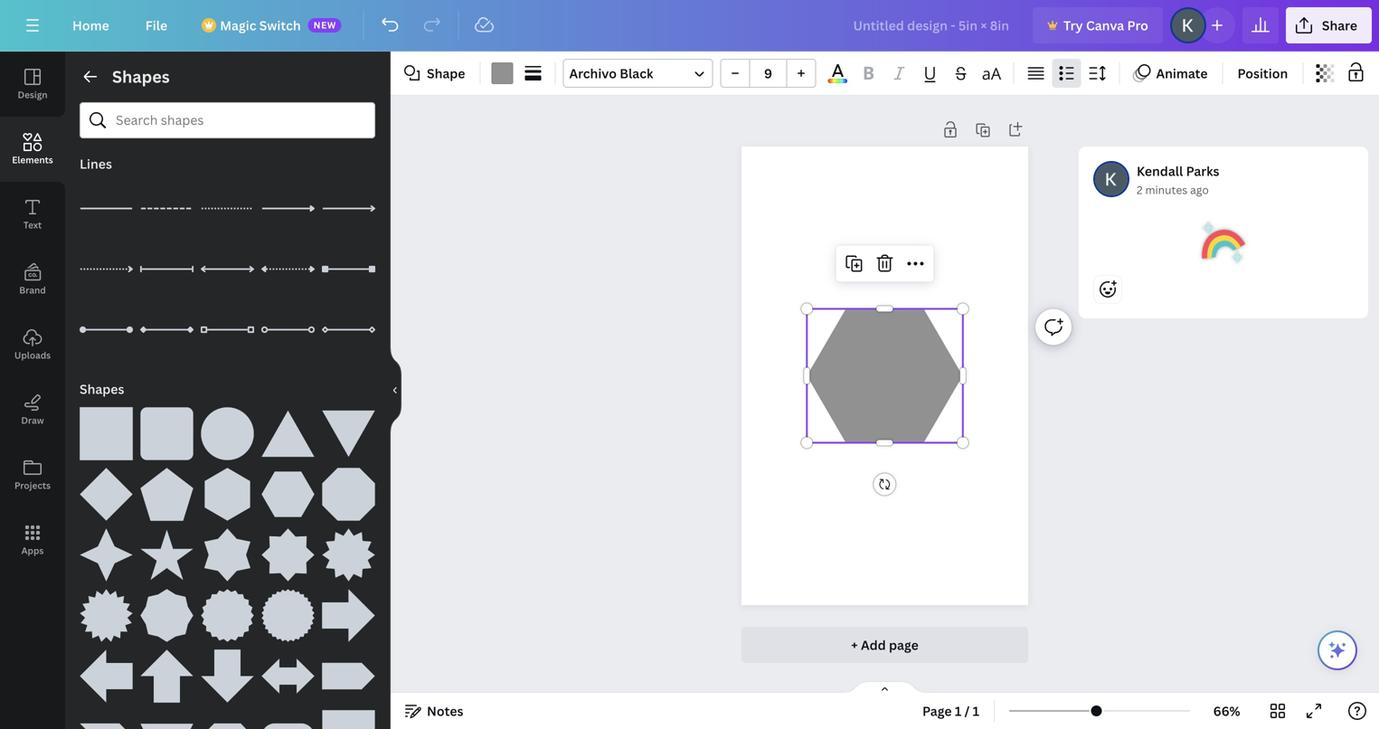 Task type: describe. For each thing, give the bounding box(es) containing it.
switch
[[259, 17, 301, 34]]

group right rounded square 'image'
[[201, 396, 254, 460]]

group left the 8-pointed star image
[[201, 517, 254, 582]]

parks
[[1187, 162, 1220, 180]]

position
[[1238, 65, 1288, 82]]

group right star burst 2 image at bottom left
[[140, 578, 194, 642]]

kendall parks list
[[1079, 147, 1376, 376]]

page
[[923, 702, 952, 720]]

pentagon image
[[140, 468, 194, 521]]

projects
[[14, 479, 51, 492]]

Design title text field
[[839, 7, 1026, 43]]

page
[[889, 636, 919, 654]]

4-pointed star image
[[80, 528, 133, 582]]

animate button
[[1128, 59, 1215, 88]]

brand button
[[0, 247, 65, 312]]

white circle shape image
[[201, 407, 254, 460]]

group left color range image at right
[[721, 59, 816, 88]]

show pages image
[[842, 680, 929, 695]]

group left arrow block concave image
[[80, 699, 133, 729]]

star burst 2 image
[[80, 589, 133, 642]]

try canva pro button
[[1033, 7, 1163, 43]]

group left rounded square 'image'
[[80, 396, 133, 460]]

/
[[965, 702, 970, 720]]

magic switch
[[220, 17, 301, 34]]

8-pointed star image
[[261, 528, 315, 582]]

group up square speech bubble image
[[322, 639, 375, 703]]

shape
[[427, 65, 465, 82]]

6-pointed star image
[[201, 528, 254, 582]]

home link
[[58, 7, 124, 43]]

66%
[[1214, 702, 1241, 720]]

triangle down image
[[322, 407, 375, 460]]

expressing gratitude image
[[1202, 221, 1246, 264]]

animate
[[1157, 65, 1208, 82]]

text
[[23, 219, 42, 231]]

5-pointed star image
[[140, 528, 194, 582]]

minutes
[[1146, 182, 1188, 197]]

apps button
[[0, 508, 65, 573]]

kendall parks 2 minutes ago
[[1137, 162, 1220, 197]]

Search shapes search field
[[116, 103, 339, 138]]

pro
[[1128, 17, 1149, 34]]

notes
[[427, 702, 464, 720]]

kendall
[[1137, 162, 1184, 180]]

page 1 / 1
[[923, 702, 980, 720]]

design button
[[0, 52, 65, 117]]

notes button
[[398, 697, 471, 726]]

canva assistant image
[[1327, 640, 1349, 661]]

0 vertical spatial shapes
[[112, 66, 170, 88]]

star burst 4 image
[[261, 589, 315, 642]]

star burst 1 image
[[322, 528, 375, 582]]

hexagon vertical image
[[201, 468, 254, 521]]

new
[[314, 19, 336, 31]]

hexagon horizontal image
[[261, 468, 315, 521]]

arrow left image
[[80, 650, 133, 703]]

group left star burst 1 image
[[261, 517, 315, 582]]

8-pointed star inflated image
[[140, 589, 194, 642]]

shape button
[[398, 59, 473, 88]]

try canva pro
[[1064, 17, 1149, 34]]

arrow block convex image
[[201, 710, 254, 729]]

star burst 3 image
[[201, 589, 254, 642]]

group right star burst 3 image
[[261, 578, 315, 642]]

share button
[[1286, 7, 1372, 43]]

group up arrow block convex image
[[201, 639, 254, 703]]

– – number field
[[756, 65, 781, 82]]

octagon image
[[322, 468, 375, 521]]

arrow block right image
[[322, 650, 375, 703]]

file button
[[131, 7, 182, 43]]

canva
[[1086, 17, 1125, 34]]

share
[[1323, 17, 1358, 34]]

pill image
[[261, 710, 315, 729]]

ago
[[1191, 182, 1209, 197]]



Task type: vqa. For each thing, say whether or not it's contained in the screenshot.
THE FOR
no



Task type: locate. For each thing, give the bounding box(es) containing it.
group right the hexagon vertical image
[[261, 457, 315, 521]]

uploads button
[[0, 312, 65, 377]]

group right star burst 4 "image" at left
[[322, 578, 375, 642]]

group left pentagon image
[[80, 457, 133, 521]]

arrow down image
[[201, 650, 254, 703]]

66% button
[[1198, 697, 1257, 726]]

arrow block concave image
[[140, 710, 194, 729]]

group right arrow block 2 right image
[[140, 699, 194, 729]]

main menu bar
[[0, 0, 1380, 52]]

#919191 image
[[492, 62, 513, 84], [492, 62, 513, 84]]

file
[[145, 17, 168, 34]]

group up pill image
[[261, 639, 315, 703]]

group left the hexagon vertical image
[[140, 457, 194, 521]]

shapes
[[112, 66, 170, 88], [80, 380, 124, 398]]

arrow horizontal image
[[261, 650, 315, 703]]

group right pentagon image
[[201, 457, 254, 521]]

design
[[18, 89, 48, 101]]

brand
[[19, 284, 46, 296]]

draw button
[[0, 377, 65, 442]]

position button
[[1231, 59, 1296, 88]]

shapes up square image
[[80, 380, 124, 398]]

archivo black
[[569, 65, 654, 82]]

group left 'hide' "image"
[[322, 396, 375, 460]]

uploads
[[14, 349, 51, 361]]

arrow up image
[[140, 650, 194, 703]]

square speech bubble image
[[322, 710, 375, 729]]

1
[[955, 702, 962, 720], [973, 702, 980, 720]]

group left star burst 4 "image" at left
[[201, 578, 254, 642]]

add this line to the canvas image
[[80, 182, 133, 235], [140, 182, 194, 235], [201, 182, 254, 235], [261, 182, 315, 235], [322, 182, 375, 235], [80, 242, 133, 296], [140, 242, 194, 296], [201, 242, 254, 296], [261, 242, 315, 296], [322, 242, 375, 296], [80, 303, 133, 356], [140, 303, 194, 356], [201, 303, 254, 356], [261, 303, 315, 356], [322, 303, 375, 356]]

1 1 from the left
[[955, 702, 962, 720]]

1 right /
[[973, 702, 980, 720]]

elements button
[[0, 117, 65, 182]]

group left white circle shape image
[[140, 396, 194, 460]]

arrow block 2 right image
[[80, 710, 133, 729]]

side panel tab list
[[0, 52, 65, 573]]

group right white circle shape image
[[261, 396, 315, 460]]

group down arrow horizontal image
[[261, 710, 315, 729]]

2 1 from the left
[[973, 702, 980, 720]]

arrow right image
[[322, 589, 375, 642]]

hide image
[[390, 347, 402, 434]]

rounded square image
[[140, 407, 194, 460]]

magic
[[220, 17, 256, 34]]

lines
[[80, 155, 112, 172]]

home
[[72, 17, 109, 34]]

try
[[1064, 17, 1083, 34]]

group left 8-pointed star inflated image
[[80, 578, 133, 642]]

group right 4-pointed star image
[[140, 517, 194, 582]]

apps
[[21, 545, 44, 557]]

color range image
[[828, 79, 848, 83]]

0 horizontal spatial 1
[[955, 702, 962, 720]]

+ add page
[[852, 636, 919, 654]]

+ add page button
[[742, 627, 1029, 663]]

square image
[[80, 407, 133, 460]]

group up arrow block concave image
[[140, 639, 194, 703]]

group
[[721, 59, 816, 88], [80, 396, 133, 460], [140, 396, 194, 460], [201, 396, 254, 460], [261, 396, 315, 460], [322, 396, 375, 460], [80, 457, 133, 521], [140, 457, 194, 521], [201, 457, 254, 521], [261, 457, 315, 521], [322, 457, 375, 521], [80, 517, 133, 582], [140, 517, 194, 582], [201, 517, 254, 582], [261, 517, 315, 582], [322, 517, 375, 582], [80, 578, 133, 642], [140, 578, 194, 642], [201, 578, 254, 642], [261, 578, 315, 642], [322, 578, 375, 642], [80, 639, 133, 703], [140, 639, 194, 703], [201, 639, 254, 703], [261, 639, 315, 703], [322, 639, 375, 703], [80, 699, 133, 729], [140, 699, 194, 729], [201, 699, 254, 729], [322, 699, 375, 729], [261, 710, 315, 729]]

draw
[[21, 414, 44, 427]]

1 horizontal spatial 1
[[973, 702, 980, 720]]

triangle up image
[[261, 407, 315, 460]]

1 vertical spatial shapes
[[80, 380, 124, 398]]

group left pill image
[[201, 699, 254, 729]]

group right the 8-pointed star image
[[322, 517, 375, 582]]

text button
[[0, 182, 65, 247]]

group right hexagon horizontal image
[[322, 457, 375, 521]]

projects button
[[0, 442, 65, 508]]

elements
[[12, 154, 53, 166]]

archivo
[[569, 65, 617, 82]]

group up arrow block 2 right image
[[80, 639, 133, 703]]

add
[[861, 636, 886, 654]]

shapes down file
[[112, 66, 170, 88]]

black
[[620, 65, 654, 82]]

archivo black button
[[563, 59, 713, 88]]

group right pill image
[[322, 699, 375, 729]]

diamond image
[[80, 468, 133, 521]]

1 left /
[[955, 702, 962, 720]]

+
[[852, 636, 858, 654]]

group left 5-pointed star image at the bottom left of page
[[80, 517, 133, 582]]

2
[[1137, 182, 1143, 197]]



